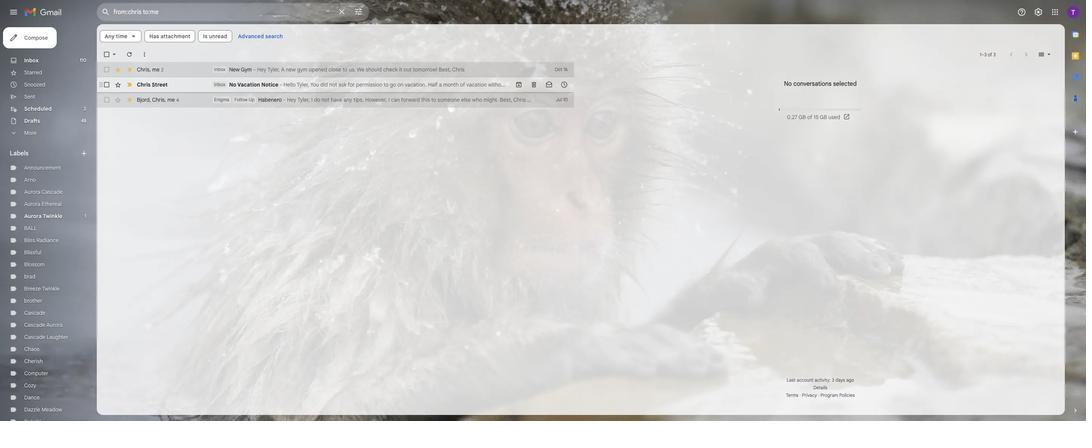 Task type: vqa. For each thing, say whether or not it's contained in the screenshot.
the 'alum'
no



Task type: locate. For each thing, give the bounding box(es) containing it.
terms
[[787, 393, 799, 399]]

3 inside last account activity: 3 days ago details terms · privacy · program policies
[[833, 378, 835, 383]]

0 vertical spatial of
[[989, 52, 993, 57]]

None search field
[[97, 3, 369, 21]]

0 horizontal spatial me
[[152, 66, 160, 73]]

notice
[[262, 81, 279, 88]]

0 horizontal spatial gb
[[799, 114, 807, 121]]

row containing chris
[[97, 62, 574, 77]]

please
[[565, 81, 581, 88]]

0 vertical spatial tyler,
[[268, 66, 280, 73]]

us.
[[349, 66, 356, 73]]

row up not
[[97, 62, 574, 77]]

twinkle for aurora twinkle
[[43, 213, 62, 220]]

follow
[[235, 97, 248, 103]]

cascade up ethereal
[[42, 189, 63, 196]]

dazzle meadow
[[24, 407, 62, 414]]

cascade down brother link
[[24, 310, 45, 317]]

row containing bjord
[[97, 92, 574, 107]]

1 horizontal spatial of
[[808, 114, 813, 121]]

0 vertical spatial 1
[[981, 52, 982, 57]]

gym
[[241, 66, 252, 73]]

as right the soon
[[640, 81, 645, 88]]

0 horizontal spatial ·
[[800, 393, 801, 399]]

tab list
[[1066, 24, 1087, 394]]

1 vertical spatial 2
[[84, 106, 86, 112]]

of right –
[[989, 52, 993, 57]]

cascade down cascade 'link'
[[24, 322, 45, 329]]

1 for 1
[[85, 213, 86, 219]]

vacation
[[467, 81, 487, 88]]

- left hello
[[280, 81, 282, 88]]

labels navigation
[[0, 24, 97, 422]]

aurora cascade
[[24, 189, 63, 196]]

twinkle down ethereal
[[43, 213, 62, 220]]

2 inside chris , me 2
[[161, 67, 164, 72]]

inbox inside inbox new gym - hey tyler, a new gym opened close to us. we should check it out tomorrow!  best, chris
[[214, 67, 226, 72]]

hello
[[284, 81, 296, 88]]

cascade for cascade laughter
[[24, 334, 45, 341]]

cascade aurora link
[[24, 322, 63, 329]]

2 gb from the left
[[821, 114, 828, 121]]

inbox inside inbox no vacation notice - hello tyler, you did not ask for permission to go on vacation. half a month  of vacation without notice is unacceptable. please get back to me as soon  as possible. sincerely, chris
[[214, 82, 226, 87]]

soon
[[626, 81, 638, 88]]

· right terms
[[800, 393, 801, 399]]

breeze twinkle
[[24, 286, 60, 293]]

chris
[[137, 66, 150, 73], [453, 66, 465, 73], [137, 81, 151, 88], [693, 81, 706, 88], [152, 96, 165, 103]]

0 horizontal spatial 2
[[84, 106, 86, 112]]

toolbar
[[511, 96, 572, 104]]

get
[[582, 81, 590, 88]]

scheduled link
[[24, 106, 52, 112]]

2 inside labels navigation
[[84, 106, 86, 112]]

activity:
[[815, 378, 831, 383]]

blissful
[[24, 249, 41, 256]]

advanced search button
[[235, 30, 286, 43]]

1 – 3 of 3
[[981, 52, 997, 57]]

2 up street
[[161, 67, 164, 72]]

settings image
[[1035, 8, 1044, 17]]

inbox for inbox new gym - hey tyler, a new gym opened close to us. we should check it out tomorrow!  best, chris
[[214, 67, 226, 72]]

no down new
[[229, 81, 236, 88]]

1 horizontal spatial me
[[168, 96, 175, 103]]

advanced search
[[238, 33, 283, 40]]

brother link
[[24, 298, 42, 305]]

aurora
[[24, 189, 40, 196], [24, 201, 40, 208], [24, 213, 42, 220], [46, 322, 63, 329]]

enigma
[[214, 97, 229, 103]]

-
[[253, 66, 256, 73], [280, 81, 282, 88], [283, 97, 286, 103]]

inbox no vacation notice - hello tyler, you did not ask for permission to go on vacation. half a month  of vacation without notice is unacceptable. please get back to me as soon  as possible. sincerely, chris
[[214, 81, 706, 88]]

ask
[[339, 81, 347, 88]]

aurora down arno 'link'
[[24, 189, 40, 196]]

has attachment button
[[145, 30, 195, 42]]

0 horizontal spatial 1
[[85, 213, 86, 219]]

possible.
[[646, 81, 668, 88]]

, left 4
[[165, 96, 166, 103]]

laughter
[[47, 334, 68, 341]]

inbox up the 'enigma'
[[214, 82, 226, 87]]

cascade
[[42, 189, 63, 196], [24, 310, 45, 317], [24, 322, 45, 329], [24, 334, 45, 341]]

1 as from the left
[[620, 81, 625, 88]]

, for chris
[[150, 66, 151, 73]]

110
[[80, 58, 86, 63]]

inbox for inbox no vacation notice - hello tyler, you did not ask for permission to go on vacation. half a month  of vacation without notice is unacceptable. please get back to me as soon  as possible. sincerely, chris
[[214, 82, 226, 87]]

blossom link
[[24, 262, 45, 268]]

aurora twinkle
[[24, 213, 62, 220]]

- left hey
[[253, 66, 256, 73]]

0 horizontal spatial of
[[460, 81, 465, 88]]

None checkbox
[[103, 66, 111, 73], [103, 81, 111, 89], [103, 96, 111, 104], [103, 66, 111, 73], [103, 81, 111, 89], [103, 96, 111, 104]]

chris up bjord at the top of page
[[137, 81, 151, 88]]

cherish
[[24, 358, 43, 365]]

0 vertical spatial inbox
[[24, 57, 39, 64]]

1 vertical spatial of
[[460, 81, 465, 88]]

1 horizontal spatial 2
[[161, 67, 164, 72]]

1 horizontal spatial 1
[[981, 52, 982, 57]]

2 row from the top
[[97, 77, 706, 92]]

gb right 15
[[821, 114, 828, 121]]

0 horizontal spatial no
[[229, 81, 236, 88]]

vacation.
[[405, 81, 427, 88]]

,
[[150, 66, 151, 73], [150, 96, 151, 103], [165, 96, 166, 103]]

inbox up starred link
[[24, 57, 39, 64]]

1 vertical spatial twinkle
[[42, 286, 60, 293]]

aurora up the laughter
[[46, 322, 63, 329]]

aurora ethereal link
[[24, 201, 62, 208]]

details
[[814, 385, 828, 391]]

twinkle right breeze at the bottom of page
[[42, 286, 60, 293]]

chris down street
[[152, 96, 165, 103]]

check
[[384, 66, 398, 73]]

advanced search options image
[[351, 4, 366, 19]]

as left the soon
[[620, 81, 625, 88]]

–
[[982, 52, 985, 57]]

habenero -
[[258, 97, 287, 103]]

drafts
[[24, 118, 40, 125]]

cherish link
[[24, 358, 43, 365]]

unacceptable.
[[529, 81, 564, 88]]

habenero
[[258, 97, 282, 103]]

search mail image
[[99, 5, 113, 19]]

dazzle
[[24, 407, 40, 414]]

you
[[311, 81, 319, 88]]

me right back
[[611, 81, 618, 88]]

gmail image
[[24, 5, 65, 20]]

cascade up chaos
[[24, 334, 45, 341]]

sent
[[24, 93, 35, 100]]

to right back
[[605, 81, 609, 88]]

inbox inside labels navigation
[[24, 57, 39, 64]]

vacation
[[238, 81, 260, 88]]

row
[[97, 62, 574, 77], [97, 77, 706, 92], [97, 92, 574, 107]]

to left us.
[[343, 66, 348, 73]]

2 horizontal spatial of
[[989, 52, 993, 57]]

row down it
[[97, 77, 706, 92]]

of left 15
[[808, 114, 813, 121]]

1 vertical spatial me
[[611, 81, 618, 88]]

1 vertical spatial inbox
[[214, 67, 226, 72]]

days
[[836, 378, 846, 383]]

inbox left new
[[214, 67, 226, 72]]

0 vertical spatial 2
[[161, 67, 164, 72]]

gb right 0.27
[[799, 114, 807, 121]]

2 vertical spatial inbox
[[214, 82, 226, 87]]

0.27 gb of 15 gb used
[[788, 114, 841, 121]]

search
[[266, 33, 283, 40]]

of right month
[[460, 81, 465, 88]]

1 horizontal spatial -
[[280, 81, 282, 88]]

half
[[428, 81, 438, 88]]

4
[[176, 97, 179, 103]]

2 up 48
[[84, 106, 86, 112]]

tyler,
[[268, 66, 280, 73], [297, 81, 309, 88]]

- right habenero
[[283, 97, 286, 103]]

meadow
[[42, 407, 62, 414]]

3
[[985, 52, 987, 57], [994, 52, 997, 57], [833, 378, 835, 383]]

3 row from the top
[[97, 92, 574, 107]]

aurora up ball at left
[[24, 213, 42, 220]]

chris right best,
[[453, 66, 465, 73]]

account
[[797, 378, 814, 383]]

gym
[[297, 66, 308, 73]]

1 vertical spatial -
[[280, 81, 282, 88]]

a
[[439, 81, 442, 88]]

1 horizontal spatial tyler,
[[297, 81, 309, 88]]

1 horizontal spatial 3
[[985, 52, 987, 57]]

2 horizontal spatial -
[[283, 97, 286, 103]]

aurora up "aurora twinkle" link
[[24, 201, 40, 208]]

computer
[[24, 371, 48, 377]]

1 horizontal spatial gb
[[821, 114, 828, 121]]

out
[[404, 66, 412, 73]]

to left go
[[384, 81, 389, 88]]

2 · from the left
[[819, 393, 820, 399]]

me up chris street
[[152, 66, 160, 73]]

no left conversations
[[785, 80, 792, 88]]

1 row from the top
[[97, 62, 574, 77]]

details link
[[814, 385, 828, 391]]

31
[[564, 82, 568, 87]]

0 vertical spatial me
[[152, 66, 160, 73]]

1 vertical spatial 1
[[85, 213, 86, 219]]

computer link
[[24, 371, 48, 377]]

1 inside labels navigation
[[85, 213, 86, 219]]

1 gb from the left
[[799, 114, 807, 121]]

0 vertical spatial -
[[253, 66, 256, 73]]

15
[[814, 114, 819, 121]]

breeze
[[24, 286, 41, 293]]

2 vertical spatial of
[[808, 114, 813, 121]]

row down not
[[97, 92, 574, 107]]

None checkbox
[[103, 51, 111, 58]]

cascade laughter
[[24, 334, 68, 341]]

ago
[[847, 378, 855, 383]]

tyler, left a
[[268, 66, 280, 73]]

, down chris street
[[150, 96, 151, 103]]

labels heading
[[10, 150, 80, 157]]

2 vertical spatial -
[[283, 97, 286, 103]]

of inside row
[[460, 81, 465, 88]]

cascade for cascade aurora
[[24, 322, 45, 329]]

1 horizontal spatial as
[[640, 81, 645, 88]]

me left 4
[[168, 96, 175, 103]]

tyler, left you
[[297, 81, 309, 88]]

close
[[329, 66, 342, 73]]

1
[[981, 52, 982, 57], [85, 213, 86, 219]]

· down details
[[819, 393, 820, 399]]

0 vertical spatial twinkle
[[43, 213, 62, 220]]

1 horizontal spatial ·
[[819, 393, 820, 399]]

aurora cascade link
[[24, 189, 63, 196]]

0 horizontal spatial as
[[620, 81, 625, 88]]

0 horizontal spatial tyler,
[[268, 66, 280, 73]]

1 inside no conversations selected 'main content'
[[981, 52, 982, 57]]

2
[[161, 67, 164, 72], [84, 106, 86, 112]]

, up chris street
[[150, 66, 151, 73]]

is unread
[[203, 33, 227, 40]]

bjord , chris , me 4
[[137, 96, 179, 103]]

0 horizontal spatial 3
[[833, 378, 835, 383]]



Task type: describe. For each thing, give the bounding box(es) containing it.
0 horizontal spatial -
[[253, 66, 256, 73]]

oct 16
[[555, 67, 568, 72]]

jul 31
[[556, 82, 568, 87]]

new
[[229, 66, 240, 73]]

dazzle meadow link
[[24, 407, 62, 414]]

radiance
[[37, 237, 59, 244]]

no conversations selected
[[785, 80, 857, 88]]

16
[[564, 67, 568, 72]]

follow link to manage storage image
[[844, 114, 852, 121]]

new
[[286, 66, 296, 73]]

cozy link
[[24, 383, 36, 389]]

for
[[348, 81, 355, 88]]

announcement link
[[24, 165, 61, 171]]

blossom
[[24, 262, 45, 268]]

starred
[[24, 69, 42, 76]]

used
[[829, 114, 841, 121]]

2 horizontal spatial 3
[[994, 52, 997, 57]]

2 vertical spatial me
[[168, 96, 175, 103]]

snoozed link
[[24, 81, 45, 88]]

aurora twinkle link
[[24, 213, 62, 220]]

time
[[116, 33, 128, 40]]

no conversations selected main content
[[97, 24, 1066, 416]]

chris , me 2
[[137, 66, 164, 73]]

advanced
[[238, 33, 264, 40]]

a
[[281, 66, 285, 73]]

twinkle for breeze twinkle
[[42, 286, 60, 293]]

program
[[821, 393, 839, 399]]

dance link
[[24, 395, 40, 402]]

bliss radiance link
[[24, 237, 59, 244]]

cascade for cascade 'link'
[[24, 310, 45, 317]]

chris down more image
[[137, 66, 150, 73]]

go
[[390, 81, 396, 88]]

any
[[105, 33, 115, 40]]

aurora for aurora twinkle
[[24, 213, 42, 220]]

month
[[444, 81, 459, 88]]

policies
[[840, 393, 856, 399]]

chris right sincerely,
[[693, 81, 706, 88]]

none checkbox inside no conversations selected 'main content'
[[103, 51, 111, 58]]

dance
[[24, 395, 40, 402]]

labels
[[10, 150, 29, 157]]

cascade aurora
[[24, 322, 63, 329]]

1 for 1 – 3 of 3
[[981, 52, 982, 57]]

Search mail text field
[[114, 8, 333, 16]]

selected
[[834, 80, 857, 88]]

1 horizontal spatial no
[[785, 80, 792, 88]]

permission
[[356, 81, 383, 88]]

announcement
[[24, 165, 61, 171]]

aurora for aurora ethereal
[[24, 201, 40, 208]]

it
[[399, 66, 402, 73]]

refresh image
[[126, 51, 133, 58]]

oct
[[555, 67, 563, 72]]

inbox for inbox
[[24, 57, 39, 64]]

conversations
[[794, 80, 832, 88]]

brad link
[[24, 274, 35, 280]]

bliss
[[24, 237, 35, 244]]

not
[[329, 81, 337, 88]]

ethereal
[[42, 201, 62, 208]]

support image
[[1018, 8, 1027, 17]]

toolbar inside row
[[511, 96, 572, 104]]

cascade link
[[24, 310, 45, 317]]

drafts link
[[24, 118, 40, 125]]

snoozed
[[24, 81, 45, 88]]

arno link
[[24, 177, 36, 184]]

2 as from the left
[[640, 81, 645, 88]]

, for bjord
[[150, 96, 151, 103]]

more image
[[141, 51, 148, 58]]

sincerely,
[[669, 81, 692, 88]]

breeze twinkle link
[[24, 286, 60, 293]]

ball
[[24, 225, 37, 232]]

2 horizontal spatial me
[[611, 81, 618, 88]]

ball link
[[24, 225, 37, 232]]

brad
[[24, 274, 35, 280]]

0 horizontal spatial to
[[343, 66, 348, 73]]

2 horizontal spatial to
[[605, 81, 609, 88]]

bjord
[[137, 96, 150, 103]]

hey
[[257, 66, 267, 73]]

inbox new gym - hey tyler, a new gym opened close to us. we should check it out tomorrow!  best, chris
[[214, 66, 465, 73]]

starred link
[[24, 69, 42, 76]]

scheduled
[[24, 106, 52, 112]]

should
[[366, 66, 382, 73]]

aurora ethereal
[[24, 201, 62, 208]]

cascade laughter link
[[24, 334, 68, 341]]

terms link
[[787, 393, 799, 399]]

no inside row
[[229, 81, 236, 88]]

privacy
[[803, 393, 818, 399]]

1 · from the left
[[800, 393, 801, 399]]

compose button
[[3, 27, 57, 48]]

clear search image
[[335, 4, 350, 19]]

chaos
[[24, 346, 40, 353]]

toggle split pane mode image
[[1038, 51, 1046, 58]]

main menu image
[[9, 8, 18, 17]]

1 horizontal spatial to
[[384, 81, 389, 88]]

tomorrow!
[[413, 66, 438, 73]]

opened
[[309, 66, 327, 73]]

on
[[398, 81, 404, 88]]

has
[[150, 33, 159, 40]]

more button
[[0, 127, 91, 139]]

privacy link
[[803, 393, 818, 399]]

row containing chris street
[[97, 77, 706, 92]]

sent link
[[24, 93, 35, 100]]

last account activity: 3 days ago details terms · privacy · program policies
[[787, 378, 856, 399]]

is
[[524, 81, 528, 88]]

0.27
[[788, 114, 798, 121]]

did
[[321, 81, 328, 88]]

aurora for aurora cascade
[[24, 189, 40, 196]]

1 vertical spatial tyler,
[[297, 81, 309, 88]]



